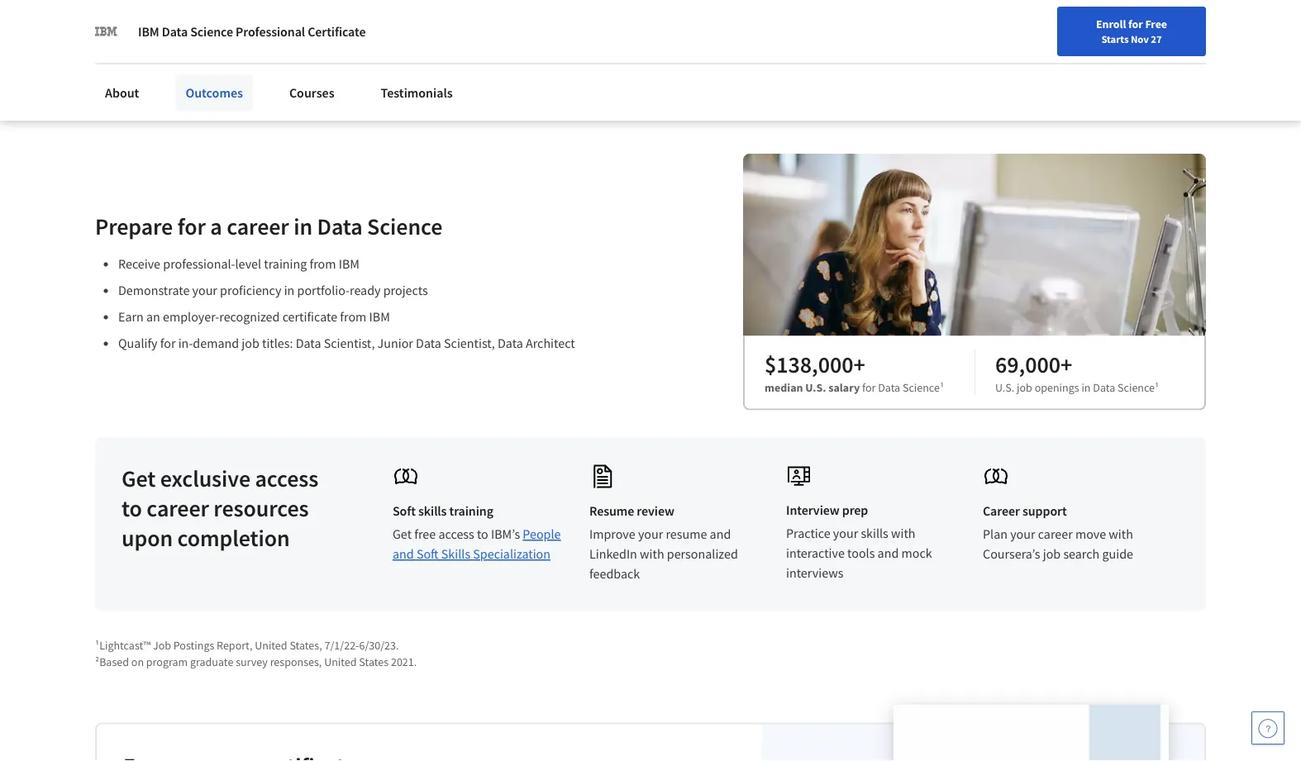 Task type: vqa. For each thing, say whether or not it's contained in the screenshot.


Task type: describe. For each thing, give the bounding box(es) containing it.
practice
[[786, 525, 831, 542]]

¹ for 69,000
[[1155, 380, 1159, 395]]

recognized
[[219, 309, 280, 325]]

about
[[191, 56, 225, 72]]

business
[[301, 56, 351, 72]]

job inside 69,000 + u.s. job openings in data science ¹
[[1017, 380, 1032, 395]]

an
[[146, 309, 160, 325]]

enroll
[[1096, 17, 1126, 31]]

interview prep practice your skills with interactive tools and mock interviews
[[786, 502, 932, 581]]

enroll for free starts nov 27
[[1096, 17, 1167, 45]]

in- inside the see how employees at top companies are mastering in-demand skills
[[122, 8, 149, 37]]

see
[[122, 0, 158, 7]]

titles:
[[262, 335, 293, 352]]

about link
[[95, 74, 149, 111]]

get for get exclusive access to career resources upon completion
[[122, 464, 156, 493]]

job inside career support plan your career move with coursera's job search guide
[[1043, 546, 1061, 562]]

people
[[523, 526, 561, 543]]

data down certificate
[[296, 335, 321, 352]]

get for get free access to ibm's
[[393, 526, 412, 543]]

2 horizontal spatial ibm
[[369, 309, 390, 325]]

your for resume review improve your resume and linkedin with personalized feedback
[[638, 526, 663, 543]]

mock
[[901, 545, 932, 562]]

get free access to ibm's
[[393, 526, 523, 543]]

69,000 + u.s. job openings in data science ¹
[[995, 350, 1159, 395]]

states,
[[290, 638, 322, 653]]

report,
[[217, 638, 252, 653]]

and inside people and soft skills specialization
[[393, 546, 414, 562]]

receive professional-level training from ibm
[[118, 256, 360, 272]]

on
[[131, 654, 144, 669]]

help center image
[[1258, 718, 1278, 738]]

¹ for $138,000
[[940, 380, 944, 395]]

qualify
[[118, 335, 158, 352]]

data right junior
[[416, 335, 441, 352]]

review
[[637, 503, 674, 519]]

1 vertical spatial united
[[324, 654, 357, 669]]

responses,
[[270, 654, 322, 669]]

for for starts
[[1128, 17, 1143, 31]]

resume
[[666, 526, 707, 543]]

get exclusive access to career resources upon completion
[[122, 464, 318, 552]]

your for interview prep practice your skills with interactive tools and mock interviews
[[833, 525, 858, 542]]

learn more about coursera for business
[[122, 56, 351, 72]]

testimonials link
[[371, 74, 463, 111]]

support
[[1023, 503, 1067, 519]]

junior
[[377, 335, 413, 352]]

1 vertical spatial training
[[449, 503, 493, 519]]

1 horizontal spatial skills
[[418, 503, 447, 519]]

architect
[[526, 335, 575, 352]]

career for plan
[[1038, 526, 1073, 543]]

0 vertical spatial united
[[255, 638, 287, 653]]

skills
[[441, 546, 470, 562]]

plan
[[983, 526, 1008, 543]]

tools
[[847, 545, 875, 562]]

demand inside the see how employees at top companies are mastering in-demand skills
[[149, 8, 230, 37]]

show notifications image
[[1078, 21, 1098, 41]]

soft skills training
[[393, 503, 493, 519]]

0 vertical spatial soft
[[393, 503, 416, 519]]

at
[[322, 0, 341, 7]]

career for access
[[147, 493, 209, 522]]

interviews
[[786, 565, 843, 581]]

personalized
[[667, 546, 738, 562]]

resume review improve your resume and linkedin with personalized feedback
[[589, 503, 738, 582]]

exclusive
[[160, 464, 250, 493]]

1 scientist, from the left
[[324, 335, 375, 352]]

coursera's
[[983, 546, 1040, 562]]

openings
[[1035, 380, 1079, 395]]

with inside interview prep practice your skills with interactive tools and mock interviews
[[891, 525, 916, 542]]

projects
[[383, 282, 428, 299]]

$138,000 + median u.s. salary for data science ¹
[[765, 350, 944, 395]]

proficiency
[[220, 282, 281, 299]]

6/30/23.
[[359, 638, 399, 653]]

mastering
[[532, 0, 632, 7]]

ibm data science professional certificate
[[138, 23, 366, 40]]

learn more about coursera for business link
[[122, 56, 351, 72]]

outcomes link
[[176, 74, 253, 111]]

u.s. inside 69,000 + u.s. job openings in data science ¹
[[995, 380, 1015, 395]]

2 scientist, from the left
[[444, 335, 495, 352]]

resume
[[589, 503, 634, 519]]

access for free
[[438, 526, 474, 543]]

qualify for in-demand job titles: data scientist, junior data scientist, data architect
[[118, 335, 575, 352]]

data left architect
[[498, 335, 523, 352]]

data inside $138,000 + median u.s. salary for data science ¹
[[878, 380, 900, 395]]

professional
[[236, 23, 305, 40]]

with inside career support plan your career move with coursera's job search guide
[[1109, 526, 1133, 543]]

1 horizontal spatial in-
[[178, 335, 193, 352]]

see how employees at top companies are mastering in-demand skills
[[122, 0, 632, 37]]

free
[[414, 526, 436, 543]]

more
[[158, 56, 188, 72]]

science up projects
[[367, 211, 442, 240]]

+ for 69,000
[[1061, 350, 1072, 379]]

people and soft skills specialization link
[[393, 526, 561, 562]]

69,000
[[995, 350, 1061, 379]]

2021.
[[391, 654, 417, 669]]

median
[[765, 380, 803, 395]]

0 vertical spatial in
[[294, 211, 312, 240]]

completion
[[177, 523, 290, 552]]

feedback
[[589, 566, 640, 582]]

guide
[[1102, 546, 1133, 562]]

are
[[496, 0, 527, 7]]

skills inside the see how employees at top companies are mastering in-demand skills
[[235, 8, 285, 37]]

ready
[[350, 282, 381, 299]]

linkedin
[[589, 546, 637, 562]]

coursera image
[[20, 13, 125, 40]]

outcomes
[[185, 84, 243, 101]]

learn
[[122, 56, 155, 72]]

1 vertical spatial in
[[284, 282, 295, 299]]

certificate
[[282, 309, 337, 325]]

job
[[153, 638, 171, 653]]

portfolio-
[[297, 282, 350, 299]]

soft inside people and soft skills specialization
[[417, 546, 439, 562]]

testimonials
[[381, 84, 453, 101]]

starts
[[1101, 32, 1129, 45]]



Task type: locate. For each thing, give the bounding box(es) containing it.
¹lightcast™
[[95, 638, 151, 653]]

top
[[346, 0, 379, 7]]

demand down the how
[[149, 8, 230, 37]]

your down review
[[638, 526, 663, 543]]

0 horizontal spatial ibm
[[138, 23, 159, 40]]

and up personalized
[[710, 526, 731, 543]]

1 vertical spatial skills
[[418, 503, 447, 519]]

united down 7/1/22-
[[324, 654, 357, 669]]

0 horizontal spatial +
[[853, 350, 865, 379]]

0 vertical spatial career
[[227, 211, 289, 240]]

science inside 69,000 + u.s. job openings in data science ¹
[[1118, 380, 1155, 395]]

1 horizontal spatial job
[[1017, 380, 1032, 395]]

career up level
[[227, 211, 289, 240]]

your
[[192, 282, 217, 299], [833, 525, 858, 542], [638, 526, 663, 543], [1010, 526, 1035, 543]]

employer-
[[163, 309, 219, 325]]

demand down "employer-"
[[193, 335, 239, 352]]

earn
[[118, 309, 144, 325]]

interactive
[[786, 545, 845, 562]]

¹ inside 69,000 + u.s. job openings in data science ¹
[[1155, 380, 1159, 395]]

with up guide
[[1109, 526, 1133, 543]]

postings
[[173, 638, 214, 653]]

1 vertical spatial get
[[393, 526, 412, 543]]

for right "qualify"
[[160, 335, 176, 352]]

0 horizontal spatial skills
[[235, 8, 285, 37]]

for up nov
[[1128, 17, 1143, 31]]

people and soft skills specialization
[[393, 526, 561, 562]]

skills up free
[[418, 503, 447, 519]]

ibm's
[[491, 526, 520, 543]]

training up 'demonstrate your proficiency in portfolio-ready projects'
[[264, 256, 307, 272]]

skills inside interview prep practice your skills with interactive tools and mock interviews
[[861, 525, 889, 542]]

data
[[162, 23, 188, 40], [317, 211, 363, 240], [296, 335, 321, 352], [416, 335, 441, 352], [498, 335, 523, 352], [878, 380, 900, 395], [1093, 380, 1115, 395]]

job down 69,000
[[1017, 380, 1032, 395]]

in
[[294, 211, 312, 240], [284, 282, 295, 299], [1082, 380, 1091, 395]]

to left ibm's
[[477, 526, 488, 543]]

1 vertical spatial soft
[[417, 546, 439, 562]]

1 horizontal spatial scientist,
[[444, 335, 495, 352]]

in up portfolio-
[[294, 211, 312, 240]]

in- down see
[[122, 8, 149, 37]]

science inside $138,000 + median u.s. salary for data science ¹
[[903, 380, 940, 395]]

7/1/22-
[[324, 638, 359, 653]]

+ up openings
[[1061, 350, 1072, 379]]

+
[[853, 350, 865, 379], [1061, 350, 1072, 379]]

coursera
[[227, 56, 279, 72]]

employees
[[210, 0, 317, 7]]

free
[[1145, 17, 1167, 31]]

0 horizontal spatial in-
[[122, 8, 149, 37]]

training up get free access to ibm's
[[449, 503, 493, 519]]

and right tools
[[878, 545, 899, 562]]

career
[[983, 503, 1020, 519]]

2 horizontal spatial career
[[1038, 526, 1073, 543]]

from up qualify for in-demand job titles: data scientist, junior data scientist, data architect
[[340, 309, 366, 325]]

1 horizontal spatial access
[[438, 526, 474, 543]]

your down prep
[[833, 525, 858, 542]]

+ for $138,000
[[853, 350, 865, 379]]

1 horizontal spatial from
[[340, 309, 366, 325]]

1 vertical spatial in-
[[178, 335, 193, 352]]

2 vertical spatial career
[[1038, 526, 1073, 543]]

2 horizontal spatial with
[[1109, 526, 1133, 543]]

a
[[210, 211, 222, 240]]

1 vertical spatial demand
[[193, 335, 239, 352]]

career inside get exclusive access to career resources upon completion
[[147, 493, 209, 522]]

1 ¹ from the left
[[940, 380, 944, 395]]

0 vertical spatial get
[[122, 464, 156, 493]]

+ inside 69,000 + u.s. job openings in data science ¹
[[1061, 350, 1072, 379]]

search
[[1063, 546, 1100, 562]]

0 horizontal spatial access
[[255, 464, 318, 493]]

level
[[235, 256, 261, 272]]

2 vertical spatial in
[[1082, 380, 1091, 395]]

to up upon
[[122, 493, 142, 522]]

get inside get exclusive access to career resources upon completion
[[122, 464, 156, 493]]

2 u.s. from the left
[[995, 380, 1015, 395]]

prep
[[842, 502, 868, 519]]

science up the "about"
[[190, 23, 233, 40]]

scientist, right junior
[[444, 335, 495, 352]]

0 vertical spatial training
[[264, 256, 307, 272]]

professional-
[[163, 256, 235, 272]]

1 horizontal spatial ¹
[[1155, 380, 1159, 395]]

ibm
[[138, 23, 159, 40], [339, 256, 360, 272], [369, 309, 390, 325]]

your inside interview prep practice your skills with interactive tools and mock interviews
[[833, 525, 858, 542]]

graduate
[[190, 654, 233, 669]]

and inside interview prep practice your skills with interactive tools and mock interviews
[[878, 545, 899, 562]]

your up coursera's
[[1010, 526, 1035, 543]]

coursera enterprise logos image
[[837, 0, 1168, 61]]

data up portfolio-
[[317, 211, 363, 240]]

with inside the resume review improve your resume and linkedin with personalized feedback
[[640, 546, 664, 562]]

u.s.
[[805, 380, 826, 395], [995, 380, 1015, 395]]

1 horizontal spatial with
[[891, 525, 916, 542]]

¹lightcast™ job postings report, united states, 7/1/22-6/30/23. ²based on program graduate survey responses, united states 2021.
[[95, 638, 417, 669]]

coursera career certificate image
[[894, 705, 1169, 761]]

u.s. inside $138,000 + median u.s. salary for data science ¹
[[805, 380, 826, 395]]

to for career
[[122, 493, 142, 522]]

certificate
[[308, 23, 366, 40]]

in inside 69,000 + u.s. job openings in data science ¹
[[1082, 380, 1091, 395]]

job left search
[[1043, 546, 1061, 562]]

1 horizontal spatial training
[[449, 503, 493, 519]]

companies
[[384, 0, 491, 7]]

your down professional-
[[192, 282, 217, 299]]

and
[[710, 526, 731, 543], [878, 545, 899, 562], [393, 546, 414, 562]]

access up resources at the bottom left
[[255, 464, 318, 493]]

0 vertical spatial ibm
[[138, 23, 159, 40]]

your inside the resume review improve your resume and linkedin with personalized feedback
[[638, 526, 663, 543]]

career down exclusive
[[147, 493, 209, 522]]

0 horizontal spatial and
[[393, 546, 414, 562]]

0 vertical spatial access
[[255, 464, 318, 493]]

0 vertical spatial in-
[[122, 8, 149, 37]]

0 horizontal spatial to
[[122, 493, 142, 522]]

from up portfolio-
[[310, 256, 336, 272]]

1 horizontal spatial and
[[710, 526, 731, 543]]

courses
[[289, 84, 334, 101]]

for for demand
[[160, 335, 176, 352]]

to inside get exclusive access to career resources upon completion
[[122, 493, 142, 522]]

move
[[1075, 526, 1106, 543]]

for
[[1128, 17, 1143, 31], [281, 56, 298, 72], [177, 211, 206, 240], [160, 335, 176, 352], [862, 380, 876, 395]]

united up survey
[[255, 638, 287, 653]]

scientist, left junior
[[324, 335, 375, 352]]

receive
[[118, 256, 160, 272]]

program
[[146, 654, 188, 669]]

0 horizontal spatial job
[[242, 335, 259, 352]]

and inside the resume review improve your resume and linkedin with personalized feedback
[[710, 526, 731, 543]]

0 vertical spatial from
[[310, 256, 336, 272]]

states
[[359, 654, 389, 669]]

with right linkedin
[[640, 546, 664, 562]]

career
[[227, 211, 289, 240], [147, 493, 209, 522], [1038, 526, 1073, 543]]

for left a
[[177, 211, 206, 240]]

with
[[891, 525, 916, 542], [1109, 526, 1133, 543], [640, 546, 664, 562]]

2 vertical spatial job
[[1043, 546, 1061, 562]]

0 vertical spatial job
[[242, 335, 259, 352]]

0 horizontal spatial scientist,
[[324, 335, 375, 352]]

nov
[[1131, 32, 1149, 45]]

with up mock
[[891, 525, 916, 542]]

data inside 69,000 + u.s. job openings in data science ¹
[[1093, 380, 1115, 395]]

0 vertical spatial demand
[[149, 8, 230, 37]]

0 horizontal spatial training
[[264, 256, 307, 272]]

in- down "employer-"
[[178, 335, 193, 352]]

+ up salary
[[853, 350, 865, 379]]

2 + from the left
[[1061, 350, 1072, 379]]

1 horizontal spatial +
[[1061, 350, 1072, 379]]

in right openings
[[1082, 380, 1091, 395]]

science right openings
[[1118, 380, 1155, 395]]

¹ inside $138,000 + median u.s. salary for data science ¹
[[940, 380, 944, 395]]

scientist,
[[324, 335, 375, 352], [444, 335, 495, 352]]

united
[[255, 638, 287, 653], [324, 654, 357, 669]]

1 vertical spatial to
[[477, 526, 488, 543]]

0 horizontal spatial united
[[255, 638, 287, 653]]

courses link
[[279, 74, 344, 111]]

soft up free
[[393, 503, 416, 519]]

soft down free
[[417, 546, 439, 562]]

$138,000
[[765, 350, 853, 379]]

ibm down ready
[[369, 309, 390, 325]]

1 horizontal spatial ibm
[[339, 256, 360, 272]]

1 + from the left
[[853, 350, 865, 379]]

upon
[[122, 523, 173, 552]]

for left business
[[281, 56, 298, 72]]

0 vertical spatial skills
[[235, 8, 285, 37]]

u.s. down $138,000
[[805, 380, 826, 395]]

salary
[[829, 380, 860, 395]]

access up skills
[[438, 526, 474, 543]]

access for exclusive
[[255, 464, 318, 493]]

prepare
[[95, 211, 173, 240]]

skills up tools
[[861, 525, 889, 542]]

²based
[[95, 654, 129, 669]]

science
[[190, 23, 233, 40], [367, 211, 442, 240], [903, 380, 940, 395], [1118, 380, 1155, 395]]

skills down employees
[[235, 8, 285, 37]]

for inside $138,000 + median u.s. salary for data science ¹
[[862, 380, 876, 395]]

access
[[255, 464, 318, 493], [438, 526, 474, 543]]

1 vertical spatial ibm
[[339, 256, 360, 272]]

how
[[163, 0, 205, 7]]

2 horizontal spatial skills
[[861, 525, 889, 542]]

interview
[[786, 502, 840, 519]]

specialization
[[473, 546, 551, 562]]

improve
[[589, 526, 635, 543]]

to
[[122, 493, 142, 522], [477, 526, 488, 543]]

0 horizontal spatial soft
[[393, 503, 416, 519]]

ibm up ready
[[339, 256, 360, 272]]

1 horizontal spatial career
[[227, 211, 289, 240]]

ibm image
[[95, 20, 118, 43]]

for inside enroll for free starts nov 27
[[1128, 17, 1143, 31]]

prepare for a career in data science
[[95, 211, 442, 240]]

job down the "recognized"
[[242, 335, 259, 352]]

1 horizontal spatial to
[[477, 526, 488, 543]]

1 vertical spatial job
[[1017, 380, 1032, 395]]

1 u.s. from the left
[[805, 380, 826, 395]]

to for ibm's
[[477, 526, 488, 543]]

in up certificate
[[284, 282, 295, 299]]

and left skills
[[393, 546, 414, 562]]

1 vertical spatial career
[[147, 493, 209, 522]]

2 vertical spatial skills
[[861, 525, 889, 542]]

1 horizontal spatial soft
[[417, 546, 439, 562]]

for for career
[[177, 211, 206, 240]]

1 horizontal spatial united
[[324, 654, 357, 669]]

0 horizontal spatial u.s.
[[805, 380, 826, 395]]

1 horizontal spatial get
[[393, 526, 412, 543]]

demonstrate
[[118, 282, 190, 299]]

2 ¹ from the left
[[1155, 380, 1159, 395]]

data down the how
[[162, 23, 188, 40]]

0 horizontal spatial from
[[310, 256, 336, 272]]

1 horizontal spatial u.s.
[[995, 380, 1015, 395]]

2 horizontal spatial job
[[1043, 546, 1061, 562]]

your for career support plan your career move with coursera's job search guide
[[1010, 526, 1035, 543]]

2 horizontal spatial and
[[878, 545, 899, 562]]

data right salary
[[878, 380, 900, 395]]

1 vertical spatial access
[[438, 526, 474, 543]]

menu item
[[954, 17, 1061, 70]]

0 horizontal spatial ¹
[[940, 380, 944, 395]]

u.s. down 69,000
[[995, 380, 1015, 395]]

demand
[[149, 8, 230, 37], [193, 335, 239, 352]]

+ inside $138,000 + median u.s. salary for data science ¹
[[853, 350, 865, 379]]

career support plan your career move with coursera's job search guide
[[983, 503, 1133, 562]]

2 vertical spatial ibm
[[369, 309, 390, 325]]

ibm down see
[[138, 23, 159, 40]]

career down support
[[1038, 526, 1073, 543]]

1 vertical spatial from
[[340, 309, 366, 325]]

your inside career support plan your career move with coursera's job search guide
[[1010, 526, 1035, 543]]

data right openings
[[1093, 380, 1115, 395]]

survey
[[236, 654, 268, 669]]

for right salary
[[862, 380, 876, 395]]

career inside career support plan your career move with coursera's job search guide
[[1038, 526, 1073, 543]]

demonstrate your proficiency in portfolio-ready projects
[[118, 282, 428, 299]]

0 horizontal spatial career
[[147, 493, 209, 522]]

0 horizontal spatial get
[[122, 464, 156, 493]]

get left free
[[393, 526, 412, 543]]

training
[[264, 256, 307, 272], [449, 503, 493, 519]]

get up upon
[[122, 464, 156, 493]]

None search field
[[236, 10, 632, 43]]

earn an employer-recognized certificate from ibm
[[118, 309, 390, 325]]

0 vertical spatial to
[[122, 493, 142, 522]]

0 horizontal spatial with
[[640, 546, 664, 562]]

resources
[[214, 493, 309, 522]]

access inside get exclusive access to career resources upon completion
[[255, 464, 318, 493]]

science right salary
[[903, 380, 940, 395]]



